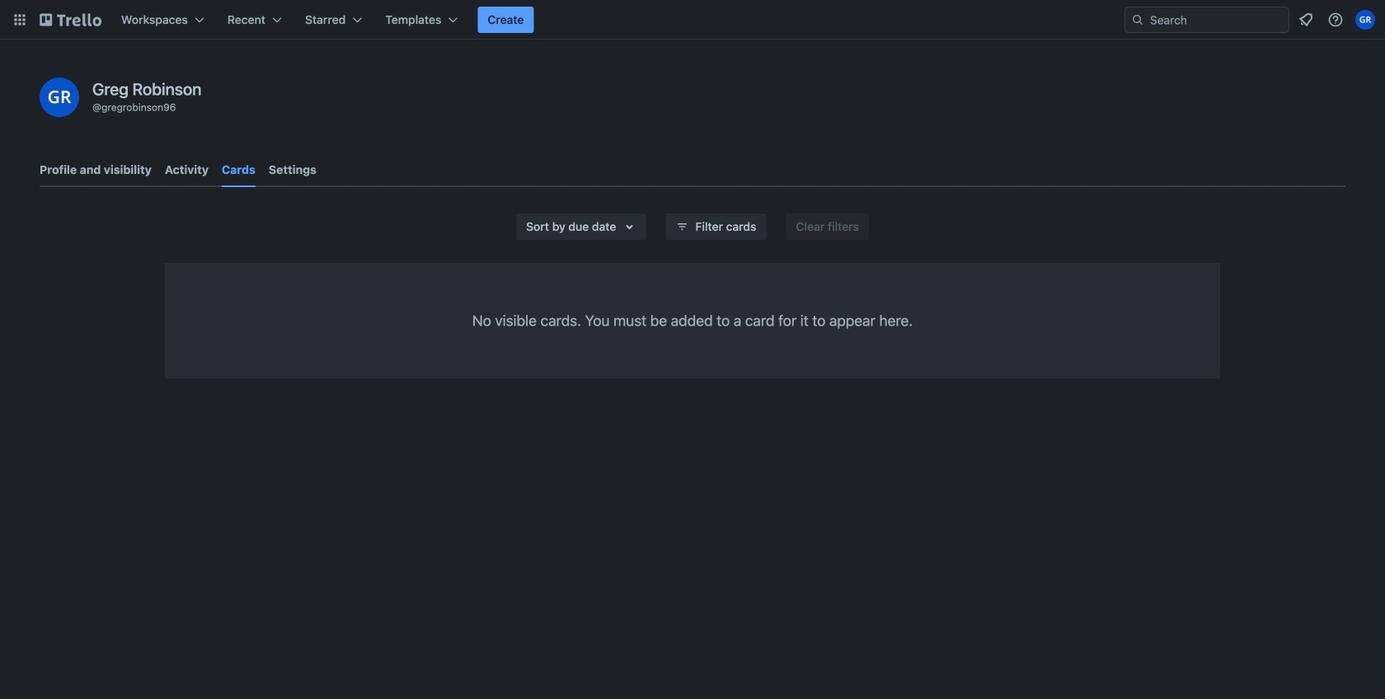 Task type: locate. For each thing, give the bounding box(es) containing it.
greg robinson (gregrobinson96) image down "back to home" image
[[40, 78, 79, 117]]

0 notifications image
[[1297, 10, 1316, 30]]

back to home image
[[40, 7, 101, 33]]

greg robinson (gregrobinson96) image
[[1356, 10, 1376, 30], [40, 78, 79, 117]]

1 vertical spatial greg robinson (gregrobinson96) image
[[40, 78, 79, 117]]

0 vertical spatial greg robinson (gregrobinson96) image
[[1356, 10, 1376, 30]]

0 horizontal spatial greg robinson (gregrobinson96) image
[[40, 78, 79, 117]]

greg robinson (gregrobinson96) image right open information menu image
[[1356, 10, 1376, 30]]



Task type: describe. For each thing, give the bounding box(es) containing it.
Search field
[[1145, 8, 1289, 31]]

search image
[[1132, 13, 1145, 26]]

open information menu image
[[1328, 12, 1344, 28]]

primary element
[[0, 0, 1386, 40]]

1 horizontal spatial greg robinson (gregrobinson96) image
[[1356, 10, 1376, 30]]



Task type: vqa. For each thing, say whether or not it's contained in the screenshot.
Create from template… icon to the right
no



